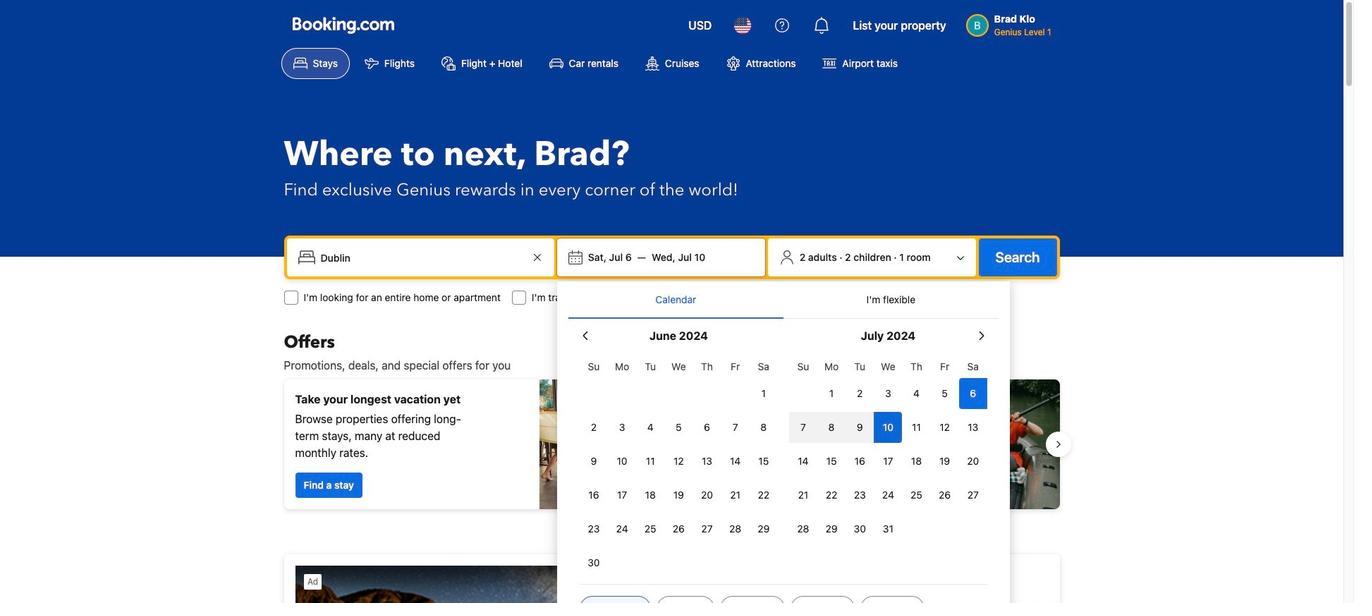 Task type: describe. For each thing, give the bounding box(es) containing it.
18 June 2024 checkbox
[[637, 480, 665, 511]]

24 July 2024 checkbox
[[874, 480, 903, 511]]

2 June 2024 checkbox
[[580, 412, 608, 443]]

22 June 2024 checkbox
[[750, 480, 778, 511]]

16 June 2024 checkbox
[[580, 480, 608, 511]]

21 June 2024 checkbox
[[721, 480, 750, 511]]

10 June 2024 checkbox
[[608, 446, 637, 477]]

booking.com image
[[292, 17, 394, 34]]

29 July 2024 checkbox
[[818, 514, 846, 545]]

21 July 2024 checkbox
[[789, 480, 818, 511]]

27 July 2024 checkbox
[[959, 480, 988, 511]]

26 June 2024 checkbox
[[665, 514, 693, 545]]

7 June 2024 checkbox
[[721, 412, 750, 443]]

11 July 2024 checkbox
[[903, 412, 931, 443]]

2 July 2024 checkbox
[[846, 378, 874, 409]]

31 July 2024 checkbox
[[874, 514, 903, 545]]

11 June 2024 checkbox
[[637, 446, 665, 477]]

1 July 2024 checkbox
[[818, 378, 846, 409]]

14 July 2024 checkbox
[[789, 446, 818, 477]]

18 July 2024 checkbox
[[903, 446, 931, 477]]

5 June 2024 checkbox
[[665, 412, 693, 443]]

3 July 2024 checkbox
[[874, 378, 903, 409]]

your account menu brad klo genius level 1 element
[[966, 6, 1057, 39]]

28 June 2024 checkbox
[[721, 514, 750, 545]]

10 July 2024 checkbox
[[874, 412, 903, 443]]

30 June 2024 checkbox
[[580, 548, 608, 579]]

25 July 2024 checkbox
[[903, 480, 931, 511]]

19 July 2024 checkbox
[[931, 446, 959, 477]]

4 June 2024 checkbox
[[637, 412, 665, 443]]

20 June 2024 checkbox
[[693, 480, 721, 511]]

a young girl and woman kayak on a river image
[[678, 380, 1060, 509]]

28 July 2024 checkbox
[[789, 514, 818, 545]]

2 grid from the left
[[789, 353, 988, 545]]



Task type: vqa. For each thing, say whether or not it's contained in the screenshot.
19 June 2024 Checkbox on the bottom of page
yes



Task type: locate. For each thing, give the bounding box(es) containing it.
9 July 2024 checkbox
[[846, 412, 874, 443]]

30 July 2024 checkbox
[[846, 514, 874, 545]]

7 July 2024 checkbox
[[789, 412, 818, 443]]

16 July 2024 checkbox
[[846, 446, 874, 477]]

22 July 2024 checkbox
[[818, 480, 846, 511]]

1 grid from the left
[[580, 353, 778, 579]]

17 June 2024 checkbox
[[608, 480, 637, 511]]

8 July 2024 checkbox
[[818, 412, 846, 443]]

24 June 2024 checkbox
[[608, 514, 637, 545]]

13 June 2024 checkbox
[[693, 446, 721, 477]]

tab list
[[569, 282, 999, 320]]

1 horizontal spatial grid
[[789, 353, 988, 545]]

19 June 2024 checkbox
[[665, 480, 693, 511]]

grid
[[580, 353, 778, 579], [789, 353, 988, 545]]

17 July 2024 checkbox
[[874, 446, 903, 477]]

6 June 2024 checkbox
[[693, 412, 721, 443]]

26 July 2024 checkbox
[[931, 480, 959, 511]]

13 July 2024 checkbox
[[959, 412, 988, 443]]

Where are you going? field
[[315, 245, 529, 270]]

12 June 2024 checkbox
[[665, 446, 693, 477]]

4 July 2024 checkbox
[[903, 378, 931, 409]]

29 June 2024 checkbox
[[750, 514, 778, 545]]

5 July 2024 checkbox
[[931, 378, 959, 409]]

12 July 2024 checkbox
[[931, 412, 959, 443]]

27 June 2024 checkbox
[[693, 514, 721, 545]]

23 June 2024 checkbox
[[580, 514, 608, 545]]

3 June 2024 checkbox
[[608, 412, 637, 443]]

15 July 2024 checkbox
[[818, 446, 846, 477]]

23 July 2024 checkbox
[[846, 480, 874, 511]]

0 horizontal spatial grid
[[580, 353, 778, 579]]

14 June 2024 checkbox
[[721, 446, 750, 477]]

cell
[[959, 375, 988, 409], [789, 409, 818, 443], [818, 409, 846, 443], [846, 409, 874, 443], [874, 409, 903, 443]]

progress bar
[[664, 521, 680, 526]]

6 July 2024 checkbox
[[959, 378, 988, 409]]

25 June 2024 checkbox
[[637, 514, 665, 545]]

1 June 2024 checkbox
[[750, 378, 778, 409]]

take your longest vacation yet image
[[539, 380, 666, 509]]

9 June 2024 checkbox
[[580, 446, 608, 477]]

15 June 2024 checkbox
[[750, 446, 778, 477]]

region
[[273, 374, 1071, 515]]

8 June 2024 checkbox
[[750, 412, 778, 443]]

20 July 2024 checkbox
[[959, 446, 988, 477]]

main content
[[273, 332, 1071, 603]]



